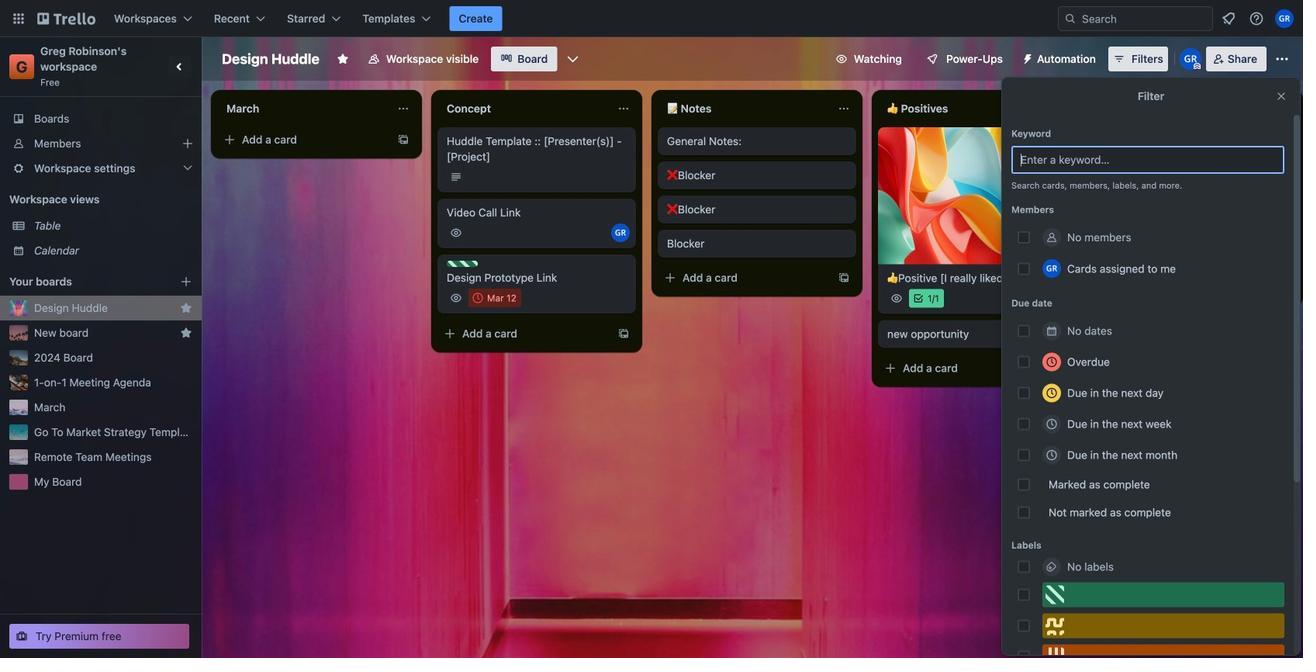 Task type: locate. For each thing, give the bounding box(es) containing it.
your boards with 8 items element
[[9, 272, 157, 291]]

add board image
[[180, 276, 192, 288]]

create from template… image
[[397, 133, 410, 146], [838, 272, 851, 284], [618, 328, 630, 340], [1059, 362, 1071, 375]]

close popover image
[[1276, 90, 1288, 102]]

1 horizontal spatial greg robinson (gregrobinson96) image
[[1276, 9, 1295, 28]]

greg robinson (gregrobinson96) image
[[1180, 48, 1202, 70], [1043, 259, 1062, 278]]

starred icon image
[[180, 302, 192, 314], [180, 327, 192, 339]]

1 starred icon image from the top
[[180, 302, 192, 314]]

1 vertical spatial greg robinson (gregrobinson96) image
[[1043, 259, 1062, 278]]

0 vertical spatial starred icon image
[[180, 302, 192, 314]]

None text field
[[217, 96, 391, 121], [438, 96, 612, 121], [879, 96, 1052, 121], [217, 96, 391, 121], [438, 96, 612, 121], [879, 96, 1052, 121]]

open information menu image
[[1250, 11, 1265, 26]]

2 starred icon image from the top
[[180, 327, 192, 339]]

greg robinson (gregrobinson96) image
[[1276, 9, 1295, 28], [612, 224, 630, 242]]

0 vertical spatial greg robinson (gregrobinson96) image
[[1276, 9, 1295, 28]]

this member is an admin of this board. image
[[1194, 63, 1201, 70]]

0 horizontal spatial greg robinson (gregrobinson96) image
[[612, 224, 630, 242]]

color: yellow, title: none element
[[1043, 614, 1285, 638]]

1 vertical spatial greg robinson (gregrobinson96) image
[[612, 224, 630, 242]]

search image
[[1065, 12, 1077, 25]]

sm image
[[1016, 47, 1038, 68]]

1 vertical spatial starred icon image
[[180, 327, 192, 339]]

show menu image
[[1275, 51, 1291, 67]]

None checkbox
[[1108, 208, 1157, 227], [469, 289, 521, 307], [1108, 208, 1157, 227], [469, 289, 521, 307]]

0 vertical spatial greg robinson (gregrobinson96) image
[[1180, 48, 1202, 70]]

None text field
[[658, 96, 832, 121]]



Task type: vqa. For each thing, say whether or not it's contained in the screenshot.
SM ICON
yes



Task type: describe. For each thing, give the bounding box(es) containing it.
primary element
[[0, 0, 1304, 37]]

workspace navigation collapse icon image
[[169, 56, 191, 78]]

star or unstar board image
[[337, 53, 349, 65]]

1 horizontal spatial greg robinson (gregrobinson96) image
[[1180, 48, 1202, 70]]

0 notifications image
[[1220, 9, 1239, 28]]

back to home image
[[37, 6, 95, 31]]

Search field
[[1077, 8, 1213, 29]]

0 horizontal spatial greg robinson (gregrobinson96) image
[[1043, 259, 1062, 278]]

Enter a keyword… text field
[[1012, 146, 1285, 174]]

Board name text field
[[214, 47, 327, 71]]

color: green, title: none image
[[447, 261, 478, 267]]

customize views image
[[565, 51, 581, 67]]

color: green, title: none element
[[1043, 582, 1285, 607]]



